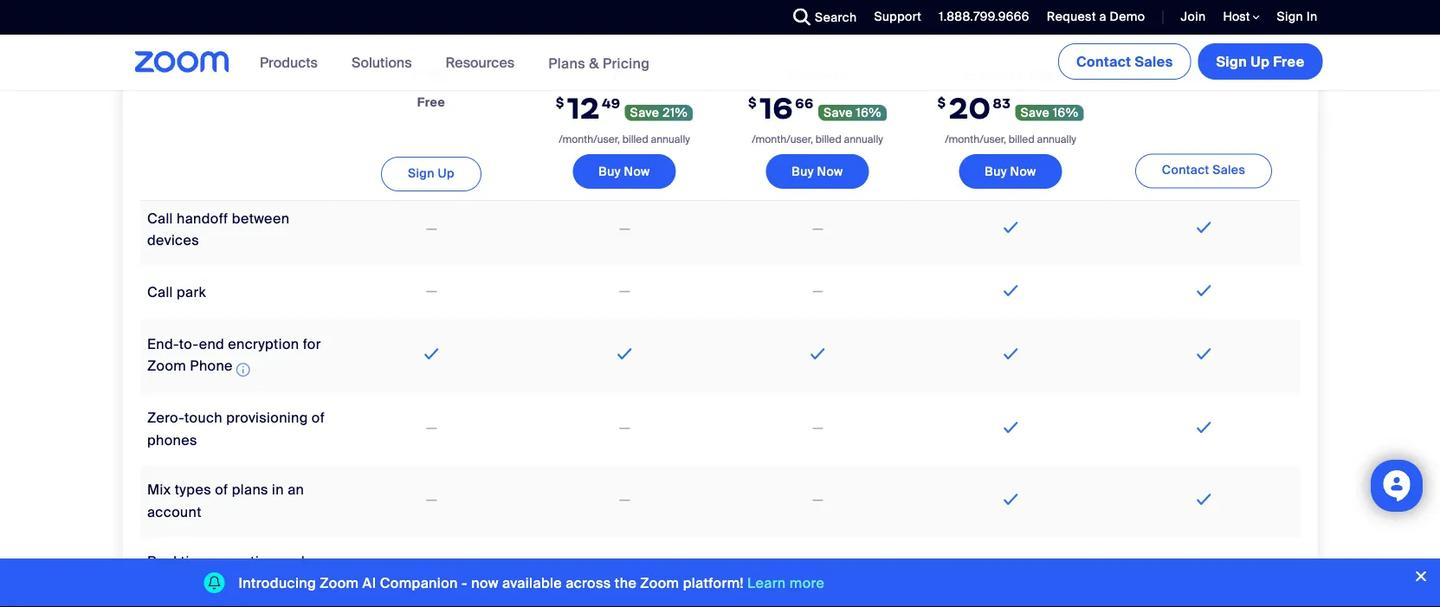 Task type: vqa. For each thing, say whether or not it's contained in the screenshot.
Contact
yes



Task type: locate. For each thing, give the bounding box(es) containing it.
0 horizontal spatial /month/user, billed annually
[[559, 132, 690, 146]]

call inside call handoff between devices
[[147, 210, 173, 228]]

2 horizontal spatial buy now link
[[959, 154, 1062, 189]]

contact sales link inside meetings navigation
[[1058, 43, 1191, 80]]

2 horizontal spatial buy
[[985, 163, 1007, 179]]

annually for 12
[[651, 132, 690, 146]]

1 horizontal spatial $
[[748, 94, 757, 111]]

now for 20
[[1010, 163, 1036, 179]]

annually down '$ 16 66 save 16%'
[[844, 132, 883, 146]]

1 horizontal spatial up
[[1251, 52, 1270, 71]]

save inside the $ 20 83 save 16%
[[1021, 105, 1050, 121]]

annually
[[651, 132, 690, 146], [844, 132, 883, 146], [1037, 132, 1076, 146]]

in
[[272, 481, 284, 499]]

1 horizontal spatial business
[[964, 65, 1025, 83]]

learn more link
[[748, 574, 825, 592]]

free down basic
[[417, 94, 445, 110]]

2 horizontal spatial sign
[[1277, 9, 1303, 25]]

business up 66
[[787, 65, 849, 83]]

buy down $ 12 49 save 21%
[[599, 163, 621, 179]]

$
[[556, 94, 565, 111], [748, 94, 757, 111], [938, 94, 946, 111]]

0 horizontal spatial business
[[787, 65, 849, 83]]

2 buy now from the left
[[792, 163, 843, 179]]

0 horizontal spatial annually
[[651, 132, 690, 146]]

sales
[[1135, 52, 1173, 71], [1213, 162, 1246, 178]]

buy down the $ 20 83 save 16%
[[985, 163, 1007, 179]]

of
[[311, 409, 325, 427], [215, 481, 228, 499]]

2 save from the left
[[824, 105, 853, 121]]

buy now link for 16
[[766, 154, 869, 189]]

$ inside the $ 20 83 save 16%
[[938, 94, 946, 111]]

1 vertical spatial sign
[[1216, 52, 1247, 71]]

product information navigation
[[247, 35, 663, 91]]

2 horizontal spatial now
[[1010, 163, 1036, 179]]

buy now down the $ 20 83 save 16%
[[985, 163, 1036, 179]]

application
[[140, 55, 1300, 607]]

0 horizontal spatial buy now
[[599, 163, 650, 179]]

now
[[624, 163, 650, 179], [817, 163, 843, 179], [1010, 163, 1036, 179]]

contact sales
[[1077, 52, 1173, 71], [1162, 162, 1246, 178]]

application containing 12
[[140, 55, 1300, 607]]

available
[[502, 574, 562, 592]]

1 $ from the left
[[556, 94, 565, 111]]

$ left 12
[[556, 94, 565, 111]]

16% right 66
[[856, 105, 882, 121]]

buy now link down the $ 20 83 save 16%
[[959, 154, 1062, 189]]

save right 83
[[1021, 105, 1050, 121]]

0 vertical spatial contact sales link
[[1058, 43, 1191, 80]]

1 vertical spatial contact
[[1162, 162, 1209, 178]]

1 vertical spatial sales
[[1213, 162, 1246, 178]]

0 horizontal spatial sign
[[408, 165, 435, 181]]

3 /month/user, from the left
[[945, 132, 1006, 146]]

0 vertical spatial of
[[311, 409, 325, 427]]

buy now link for 12
[[573, 154, 676, 189]]

1 buy now from the left
[[599, 163, 650, 179]]

1 call from the top
[[147, 210, 173, 228]]

meetings navigation
[[1055, 35, 1326, 83]]

0 horizontal spatial contact
[[1077, 52, 1132, 71]]

zoom inside end-to-end encryption for zoom phone
[[147, 357, 186, 376]]

cell
[[335, 555, 528, 592], [528, 555, 721, 592], [721, 555, 914, 592]]

1 /month/user, from the left
[[559, 132, 620, 146]]

free
[[1273, 52, 1305, 71], [417, 94, 445, 110]]

free down "sign in"
[[1273, 52, 1305, 71]]

call for call handoff between devices
[[147, 210, 173, 228]]

buy now down $ 12 49 save 21%
[[599, 163, 650, 179]]

0 horizontal spatial up
[[438, 165, 455, 181]]

an
[[287, 481, 304, 499]]

3 buy now from the left
[[985, 163, 1036, 179]]

$ left 20
[[938, 94, 946, 111]]

sales inside application
[[1213, 162, 1246, 178]]

0 vertical spatial call
[[147, 210, 173, 228]]

16% inside '$ 16 66 save 16%'
[[856, 105, 882, 121]]

1 16% from the left
[[856, 105, 882, 121]]

host
[[1223, 9, 1253, 25]]

join link
[[1168, 0, 1210, 35], [1181, 9, 1206, 25]]

buy now link down $ 12 49 save 21%
[[573, 154, 676, 189]]

zoom down end-
[[147, 357, 186, 376]]

2 buy now link from the left
[[766, 154, 869, 189]]

billed down '$ 16 66 save 16%'
[[816, 132, 842, 146]]

/month/user, billed annually down $ 12 49 save 21%
[[559, 132, 690, 146]]

1 horizontal spatial /month/user,
[[752, 132, 813, 146]]

$ 20 83 save 16%
[[938, 89, 1079, 127]]

1 horizontal spatial buy
[[792, 163, 814, 179]]

call left park on the top left of page
[[147, 284, 173, 302]]

/month/user, down 20
[[945, 132, 1006, 146]]

1 cell from the left
[[335, 555, 528, 592]]

3 buy from the left
[[985, 163, 1007, 179]]

join
[[1181, 9, 1206, 25]]

billed for 16
[[816, 132, 842, 146]]

contact inside meetings navigation
[[1077, 52, 1132, 71]]

now down '$ 16 66 save 16%'
[[817, 163, 843, 179]]

annually for 16
[[844, 132, 883, 146]]

save for 20
[[1021, 105, 1050, 121]]

call up the 'devices'
[[147, 210, 173, 228]]

buy now link
[[573, 154, 676, 189], [766, 154, 869, 189], [959, 154, 1062, 189]]

1 buy now link from the left
[[573, 154, 676, 189]]

dashboards
[[194, 575, 274, 593]]

1 vertical spatial contact sales link
[[1135, 154, 1272, 188]]

0 horizontal spatial /month/user,
[[559, 132, 620, 146]]

buy now down '$ 16 66 save 16%'
[[792, 163, 843, 179]]

more
[[790, 574, 825, 592]]

buy now link down '$ 16 66 save 16%'
[[766, 154, 869, 189]]

1 horizontal spatial billed
[[816, 132, 842, 146]]

banner containing contact sales
[[114, 35, 1326, 91]]

0 horizontal spatial zoom
[[147, 357, 186, 376]]

$ for 12
[[556, 94, 565, 111]]

in
[[1307, 9, 1318, 25]]

0 vertical spatial contact
[[1077, 52, 1132, 71]]

1 horizontal spatial 16%
[[1053, 105, 1079, 121]]

2 buy from the left
[[792, 163, 814, 179]]

support link
[[861, 0, 926, 35], [874, 9, 922, 25]]

$ 16 66 save 16%
[[748, 89, 882, 127]]

$ for 20
[[938, 94, 946, 111]]

0 horizontal spatial 16%
[[856, 105, 882, 121]]

2 billed from the left
[[816, 132, 842, 146]]

save left the 21%
[[630, 105, 659, 121]]

plans
[[231, 481, 268, 499]]

/month/user,
[[559, 132, 620, 146], [752, 132, 813, 146], [945, 132, 1006, 146]]

plans & pricing link
[[548, 54, 650, 72], [548, 54, 650, 72]]

basic
[[413, 63, 450, 81]]

sign up
[[408, 165, 455, 181]]

2 /month/user, billed annually from the left
[[752, 132, 883, 146]]

save inside '$ 16 66 save 16%'
[[824, 105, 853, 121]]

annually down the $ 20 83 save 16%
[[1037, 132, 1076, 146]]

2 /month/user, from the left
[[752, 132, 813, 146]]

16% inside the $ 20 83 save 16%
[[1053, 105, 1079, 121]]

request a demo link
[[1034, 0, 1150, 35], [1047, 9, 1145, 25]]

2 horizontal spatial billed
[[1009, 132, 1035, 146]]

of left plans at the bottom
[[215, 481, 228, 499]]

resources button
[[446, 35, 522, 90]]

sign in
[[1277, 9, 1318, 25]]

3 billed from the left
[[1009, 132, 1035, 146]]

3 $ from the left
[[938, 94, 946, 111]]

ai
[[363, 574, 376, 592]]

0 vertical spatial sales
[[1135, 52, 1173, 71]]

/month/user, billed annually down the $ 20 83 save 16%
[[945, 132, 1076, 146]]

1 annually from the left
[[651, 132, 690, 146]]

banner
[[114, 35, 1326, 91]]

3 cell from the left
[[721, 555, 914, 592]]

1 horizontal spatial zoom
[[320, 574, 359, 592]]

host button
[[1223, 9, 1260, 25]]

0 horizontal spatial of
[[215, 481, 228, 499]]

3 buy now link from the left
[[959, 154, 1062, 189]]

1 horizontal spatial buy now
[[792, 163, 843, 179]]

/month/user, down 12
[[559, 132, 620, 146]]

sign for sign up
[[408, 165, 435, 181]]

included image
[[999, 218, 1022, 238], [1192, 218, 1215, 238], [999, 280, 1022, 301], [1192, 280, 1215, 301], [420, 344, 443, 365], [1192, 344, 1215, 365], [1192, 417, 1215, 438], [999, 489, 1022, 510], [1192, 489, 1215, 510]]

now for 16
[[817, 163, 843, 179]]

0 vertical spatial free
[[1273, 52, 1305, 71]]

and
[[279, 553, 304, 571]]

included image
[[613, 344, 636, 365], [806, 344, 829, 365], [999, 344, 1022, 365], [999, 417, 1022, 438], [999, 561, 1022, 581], [1192, 561, 1215, 581]]

not included image
[[616, 219, 633, 240], [809, 219, 826, 240], [423, 282, 440, 302], [616, 282, 633, 302], [809, 282, 826, 302], [423, 418, 440, 439]]

handoff
[[176, 210, 228, 228]]

/month/user, billed annually for 16
[[752, 132, 883, 146]]

learn
[[748, 574, 786, 592]]

2 horizontal spatial buy now
[[985, 163, 1036, 179]]

sign up free
[[1216, 52, 1305, 71]]

0 horizontal spatial sales
[[1135, 52, 1173, 71]]

buy
[[599, 163, 621, 179], [792, 163, 814, 179], [985, 163, 1007, 179]]

zoom left ai
[[320, 574, 359, 592]]

1 /month/user, billed annually from the left
[[559, 132, 690, 146]]

join link left host
[[1168, 0, 1210, 35]]

up inside "sign up" link
[[438, 165, 455, 181]]

2 horizontal spatial /month/user, billed annually
[[945, 132, 1076, 146]]

save right 66
[[824, 105, 853, 121]]

zoom
[[147, 357, 186, 376], [320, 574, 359, 592], [640, 574, 679, 592]]

$ inside '$ 16 66 save 16%'
[[748, 94, 757, 111]]

/month/user, billed annually down '$ 16 66 save 16%'
[[752, 132, 883, 146]]

2 horizontal spatial save
[[1021, 105, 1050, 121]]

billed
[[622, 132, 648, 146], [816, 132, 842, 146], [1009, 132, 1035, 146]]

2 horizontal spatial $
[[938, 94, 946, 111]]

0 horizontal spatial buy
[[599, 163, 621, 179]]

1 now from the left
[[624, 163, 650, 179]]

billed down $ 12 49 save 21%
[[622, 132, 648, 146]]

1 horizontal spatial save
[[824, 105, 853, 121]]

to-
[[179, 335, 198, 353]]

0 horizontal spatial $
[[556, 94, 565, 111]]

zoom logo image
[[135, 51, 230, 73]]

billed down the $ 20 83 save 16%
[[1009, 132, 1035, 146]]

0 vertical spatial contact sales
[[1077, 52, 1173, 71]]

20
[[949, 89, 991, 127]]

1 vertical spatial call
[[147, 284, 173, 302]]

0 horizontal spatial now
[[624, 163, 650, 179]]

zoom right the
[[640, 574, 679, 592]]

2 horizontal spatial annually
[[1037, 132, 1076, 146]]

1 business from the left
[[787, 65, 849, 83]]

2 horizontal spatial /month/user,
[[945, 132, 1006, 146]]

1 horizontal spatial /month/user, billed annually
[[752, 132, 883, 146]]

park
[[176, 284, 206, 302]]

up
[[1251, 52, 1270, 71], [438, 165, 455, 181]]

1 horizontal spatial annually
[[844, 132, 883, 146]]

/month/user, for 20
[[945, 132, 1006, 146]]

of right provisioning
[[311, 409, 325, 427]]

end
[[198, 335, 224, 353]]

2 vertical spatial sign
[[408, 165, 435, 181]]

reporting
[[214, 553, 276, 571]]

demo
[[1110, 9, 1145, 25]]

3 annually from the left
[[1037, 132, 1076, 146]]

2 call from the top
[[147, 284, 173, 302]]

not included image
[[423, 219, 440, 240], [616, 418, 633, 439], [809, 418, 826, 439], [423, 490, 440, 511], [616, 490, 633, 511], [809, 490, 826, 511]]

0 horizontal spatial buy now link
[[573, 154, 676, 189]]

-
[[462, 574, 468, 592]]

0 vertical spatial up
[[1251, 52, 1270, 71]]

of inside zero-touch provisioning of phones
[[311, 409, 325, 427]]

touch
[[184, 409, 222, 427]]

2 $ from the left
[[748, 94, 757, 111]]

call park
[[147, 284, 206, 302]]

plus
[[1029, 65, 1058, 83]]

save inside $ 12 49 save 21%
[[630, 105, 659, 121]]

pro
[[613, 65, 636, 83]]

0 horizontal spatial free
[[417, 94, 445, 110]]

1 buy from the left
[[599, 163, 621, 179]]

billed for 12
[[622, 132, 648, 146]]

16%
[[856, 105, 882, 121], [1053, 105, 1079, 121]]

$ left 16
[[748, 94, 757, 111]]

now down the $ 20 83 save 16%
[[1010, 163, 1036, 179]]

2 annually from the left
[[844, 132, 883, 146]]

1 horizontal spatial of
[[311, 409, 325, 427]]

1 billed from the left
[[622, 132, 648, 146]]

1 horizontal spatial now
[[817, 163, 843, 179]]

buy down '$ 16 66 save 16%'
[[792, 163, 814, 179]]

free inside button
[[1273, 52, 1305, 71]]

contact
[[1077, 52, 1132, 71], [1162, 162, 1209, 178]]

/month/user, billed annually for 20
[[945, 132, 1076, 146]]

0 horizontal spatial billed
[[622, 132, 648, 146]]

1 horizontal spatial sign
[[1216, 52, 1247, 71]]

2 business from the left
[[964, 65, 1025, 83]]

0 horizontal spatial save
[[630, 105, 659, 121]]

buy for 12
[[599, 163, 621, 179]]

business
[[787, 65, 849, 83], [964, 65, 1025, 83]]

/month/user, billed annually
[[559, 132, 690, 146], [752, 132, 883, 146], [945, 132, 1076, 146]]

3 now from the left
[[1010, 163, 1036, 179]]

now down $ 12 49 save 21%
[[624, 163, 650, 179]]

call
[[147, 210, 173, 228], [147, 284, 173, 302]]

up for sign up
[[438, 165, 455, 181]]

up inside sign up free button
[[1251, 52, 1270, 71]]

/month/user, down 16
[[752, 132, 813, 146]]

sign inside button
[[1216, 52, 1247, 71]]

business up 83
[[964, 65, 1025, 83]]

/month/user, billed annually for 12
[[559, 132, 690, 146]]

1 horizontal spatial buy now link
[[766, 154, 869, 189]]

1 horizontal spatial contact
[[1162, 162, 1209, 178]]

buy now link for 20
[[959, 154, 1062, 189]]

1 horizontal spatial free
[[1273, 52, 1305, 71]]

1 save from the left
[[630, 105, 659, 121]]

2 16% from the left
[[1053, 105, 1079, 121]]

sign for sign in
[[1277, 9, 1303, 25]]

2 now from the left
[[817, 163, 843, 179]]

1 vertical spatial up
[[438, 165, 455, 181]]

sign in link
[[1264, 0, 1326, 35], [1277, 9, 1318, 25]]

$ inside $ 12 49 save 21%
[[556, 94, 565, 111]]

16% down plus
[[1053, 105, 1079, 121]]

buy now for 12
[[599, 163, 650, 179]]

1 vertical spatial of
[[215, 481, 228, 499]]

up for sign up free
[[1251, 52, 1270, 71]]

the
[[615, 574, 637, 592]]

/month/user, for 12
[[559, 132, 620, 146]]

annually down the 21%
[[651, 132, 690, 146]]

1 horizontal spatial sales
[[1213, 162, 1246, 178]]

0 vertical spatial sign
[[1277, 9, 1303, 25]]

3 /month/user, billed annually from the left
[[945, 132, 1076, 146]]

3 save from the left
[[1021, 105, 1050, 121]]



Task type: describe. For each thing, give the bounding box(es) containing it.
save for 12
[[630, 105, 659, 121]]

buy for 20
[[985, 163, 1007, 179]]

call handoff between devices
[[147, 210, 289, 250]]

sign up link
[[381, 157, 481, 191]]

66
[[795, 95, 814, 111]]

search button
[[780, 0, 861, 35]]

1 vertical spatial contact sales
[[1162, 162, 1246, 178]]

solutions
[[352, 53, 412, 71]]

save for 16
[[824, 105, 853, 121]]

$ 12 49 save 21%
[[556, 89, 688, 127]]

2 horizontal spatial zoom
[[640, 574, 679, 592]]

devices
[[147, 232, 199, 250]]

across
[[566, 574, 611, 592]]

now
[[471, 574, 499, 592]]

2 cell from the left
[[528, 555, 721, 592]]

83
[[993, 95, 1011, 111]]

16% for 20
[[1053, 105, 1079, 121]]

products button
[[260, 35, 326, 90]]

encryption
[[228, 335, 299, 353]]

buy now for 16
[[792, 163, 843, 179]]

zero-touch provisioning of phones
[[147, 409, 325, 449]]

join link up meetings navigation
[[1181, 9, 1206, 25]]

account
[[147, 503, 201, 521]]

sign for sign up free
[[1216, 52, 1247, 71]]

contact sales link inside application
[[1135, 154, 1272, 188]]

buy now for 20
[[985, 163, 1036, 179]]

pricing
[[603, 54, 650, 72]]

buy for 16
[[792, 163, 814, 179]]

business for business
[[787, 65, 849, 83]]

&
[[589, 54, 599, 72]]

$ for 16
[[748, 94, 757, 111]]

time
[[180, 553, 210, 571]]

sign up free button
[[1198, 43, 1323, 80]]

search
[[815, 9, 857, 25]]

solutions button
[[352, 35, 420, 90]]

end-to-end encryption for zoom phone application
[[147, 335, 321, 380]]

21%
[[663, 105, 688, 121]]

contact sales inside meetings navigation
[[1077, 52, 1173, 71]]

support
[[874, 9, 922, 25]]

16% for 16
[[856, 105, 882, 121]]

phone
[[190, 357, 232, 376]]

plans & pricing
[[548, 54, 650, 72]]

real
[[147, 553, 177, 571]]

types
[[174, 481, 211, 499]]

phones
[[147, 431, 197, 449]]

1 vertical spatial free
[[417, 94, 445, 110]]

plans
[[548, 54, 586, 72]]

now for 12
[[624, 163, 650, 179]]

business plus
[[964, 65, 1058, 83]]

enterprise
[[1169, 66, 1239, 84]]

billed for 20
[[1009, 132, 1035, 146]]

annually for 20
[[1037, 132, 1076, 146]]

request
[[1047, 9, 1096, 25]]

introducing
[[239, 574, 316, 592]]

real time reporting and quality dashboards
[[147, 553, 304, 593]]

zero-
[[147, 409, 184, 427]]

16
[[760, 89, 794, 127]]

business for business plus
[[964, 65, 1025, 83]]

introducing zoom ai companion - now available across the zoom platform! learn more
[[239, 574, 825, 592]]

sales inside meetings navigation
[[1135, 52, 1173, 71]]

of inside "mix types of plans in an account"
[[215, 481, 228, 499]]

end-to-end encryption for zoom phone image
[[236, 359, 250, 380]]

49
[[602, 95, 621, 111]]

call for call park
[[147, 284, 173, 302]]

request a demo
[[1047, 9, 1145, 25]]

products
[[260, 53, 318, 71]]

for
[[302, 335, 321, 353]]

resources
[[446, 53, 515, 71]]

/month/user, for 16
[[752, 132, 813, 146]]

companion
[[380, 574, 458, 592]]

quality
[[147, 575, 191, 593]]

platform!
[[683, 574, 744, 592]]

end-to-end encryption for zoom phone
[[147, 335, 321, 376]]

a
[[1100, 9, 1107, 25]]

provisioning
[[226, 409, 308, 427]]

between
[[231, 210, 289, 228]]

1.888.799.9666
[[939, 9, 1030, 25]]

mix types of plans in an account
[[147, 481, 304, 521]]

end-
[[147, 335, 179, 353]]

12
[[567, 89, 600, 127]]

mix
[[147, 481, 171, 499]]



